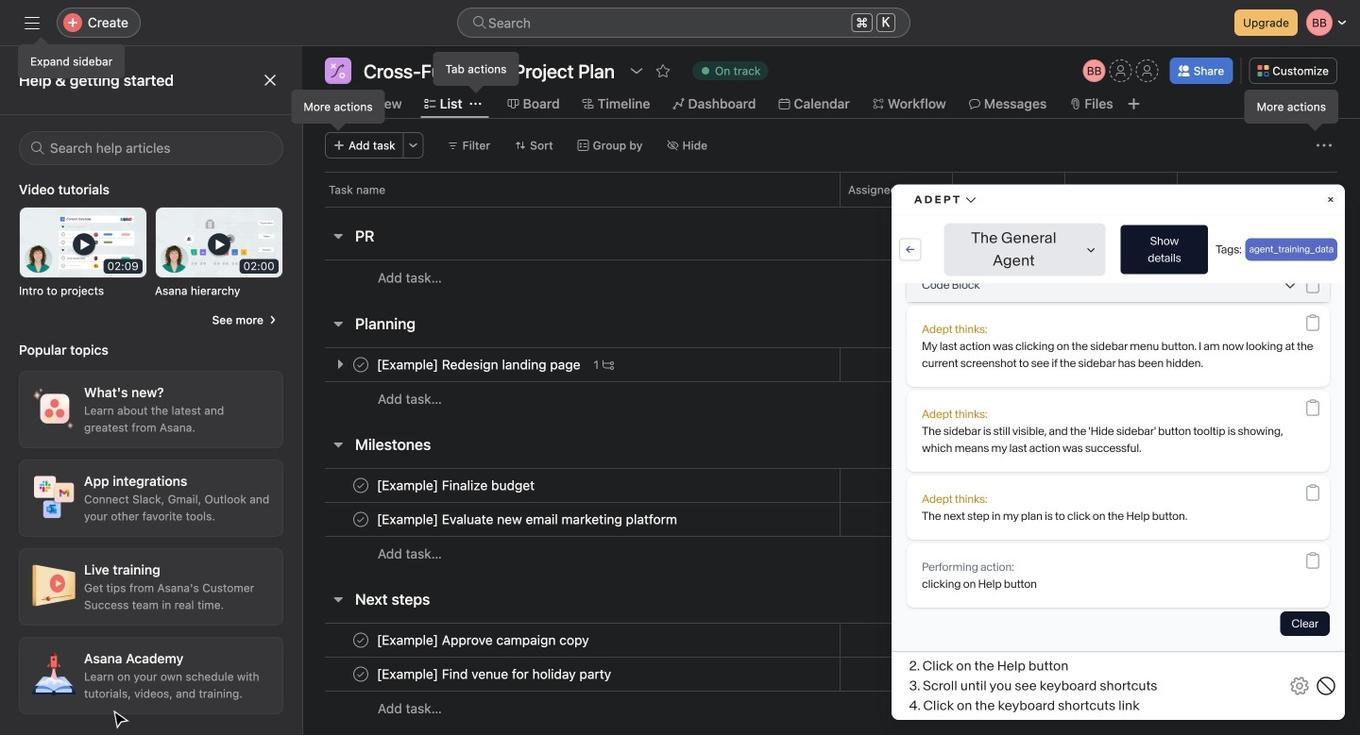 Task type: vqa. For each thing, say whether or not it's contained in the screenshot.
second column header
no



Task type: locate. For each thing, give the bounding box(es) containing it.
1 collapse task list for this group image from the top
[[331, 316, 346, 332]]

1 vertical spatial collapse task list for this group image
[[331, 437, 346, 452]]

mark complete checkbox inside [example] find venue for holiday party cell
[[350, 664, 372, 686]]

2 vertical spatial collapse task list for this group image
[[331, 592, 346, 607]]

[example] evaluate new email marketing platform cell
[[302, 503, 840, 538]]

task name text field for mark complete image inside [example] finalize budget cell
[[373, 477, 541, 495]]

none field search tasks, projects, and more
[[457, 8, 911, 38]]

show options image
[[629, 63, 644, 78]]

[example] find venue for holiday party cell
[[302, 657, 840, 692]]

line_and_symbols image
[[331, 63, 346, 78]]

1 mark complete checkbox from the top
[[350, 475, 372, 497]]

header planning tree grid
[[302, 348, 1360, 417]]

2 collapse task list for this group image from the top
[[331, 437, 346, 452]]

[example] redesign landing page cell
[[302, 348, 840, 383]]

3 mark complete checkbox from the top
[[350, 630, 372, 652]]

show options for priority column image
[[1151, 184, 1162, 196]]

4 task name text field from the top
[[373, 632, 595, 650]]

collapse task list for this group image for [example] finalize budget cell
[[331, 437, 346, 452]]

1 horizontal spatial none field
[[457, 8, 911, 38]]

header milestones tree grid
[[302, 469, 1360, 572]]

mark complete image inside [example] redesign landing page cell
[[350, 354, 372, 376]]

mark complete checkbox inside [example] evaluate new email marketing platform cell
[[350, 509, 372, 531]]

mark complete checkbox inside [example] finalize budget cell
[[350, 475, 372, 497]]

1 task name text field from the top
[[373, 356, 586, 375]]

3 mark complete image from the top
[[350, 630, 372, 652]]

intro to projects image
[[20, 208, 146, 278]]

0 vertical spatial none field
[[457, 8, 911, 38]]

collapse task list for this group image
[[331, 316, 346, 332], [331, 437, 346, 452], [331, 592, 346, 607]]

3 collapse task list for this group image from the top
[[331, 592, 346, 607]]

show options for assignee column image
[[926, 184, 937, 196]]

mark complete checkbox for task name text box within the [example] evaluate new email marketing platform cell
[[350, 509, 372, 531]]

None field
[[457, 8, 911, 38], [19, 131, 283, 165]]

mark complete image inside [example] approve campaign copy cell
[[350, 630, 372, 652]]

0 horizontal spatial none field
[[19, 131, 283, 165]]

row
[[302, 172, 1360, 207], [325, 206, 1338, 208], [302, 260, 1360, 296], [302, 348, 1360, 383], [302, 382, 1360, 417], [302, 469, 1360, 504], [302, 503, 1360, 538], [302, 537, 1360, 572], [302, 623, 1360, 658], [302, 657, 1360, 692], [302, 691, 1360, 726]]

more actions image
[[1317, 138, 1332, 153], [408, 140, 419, 151]]

task name text field inside [example] approve campaign copy cell
[[373, 632, 595, 650]]

tab actions image
[[470, 98, 481, 110]]

1 subtask image
[[603, 359, 614, 371]]

4 mark complete checkbox from the top
[[350, 664, 372, 686]]

1 horizontal spatial more actions image
[[1317, 138, 1332, 153]]

mark complete checkbox inside [example] approve campaign copy cell
[[350, 630, 372, 652]]

mark complete checkbox for task name text box inside [example] approve campaign copy cell
[[350, 630, 372, 652]]

4 mark complete image from the top
[[350, 664, 372, 686]]

header next steps tree grid
[[302, 623, 1360, 726]]

Mark complete checkbox
[[350, 475, 372, 497], [350, 509, 372, 531], [350, 630, 372, 652], [350, 664, 372, 686]]

close help & getting started image
[[263, 73, 278, 88]]

mark complete image inside [example] find venue for holiday party cell
[[350, 664, 372, 686]]

2 task name text field from the top
[[373, 477, 541, 495]]

tooltip
[[19, 40, 124, 77], [434, 53, 518, 91], [292, 91, 384, 128], [1246, 91, 1338, 128]]

[example] approve campaign copy cell
[[302, 623, 840, 658]]

task name text field for mark complete image inside the [example] approve campaign copy cell
[[373, 632, 595, 650]]

task name text field inside [example] evaluate new email marketing platform cell
[[373, 511, 683, 529]]

0 vertical spatial collapse task list for this group image
[[331, 316, 346, 332]]

None text field
[[359, 58, 620, 84]]

mark complete image inside [example] finalize budget cell
[[350, 475, 372, 497]]

1 vertical spatial none field
[[19, 131, 283, 165]]

Mark complete checkbox
[[350, 354, 372, 376]]

2 mark complete image from the top
[[350, 475, 372, 497]]

manage project members image
[[1083, 60, 1106, 82]]

Task name text field
[[373, 356, 586, 375], [373, 477, 541, 495], [373, 511, 683, 529], [373, 632, 595, 650]]

collapse task list for this group image for [example] approve campaign copy cell
[[331, 592, 346, 607]]

mark complete image
[[350, 354, 372, 376], [350, 475, 372, 497], [350, 630, 372, 652], [350, 664, 372, 686]]

3 task name text field from the top
[[373, 511, 683, 529]]

1 mark complete image from the top
[[350, 354, 372, 376]]

2 mark complete checkbox from the top
[[350, 509, 372, 531]]

task name text field inside [example] finalize budget cell
[[373, 477, 541, 495]]

Search help articles text field
[[19, 131, 283, 165]]



Task type: describe. For each thing, give the bounding box(es) containing it.
Task name text field
[[373, 666, 617, 684]]

none field search help articles
[[19, 131, 283, 165]]

mark complete image for [example] approve campaign copy cell
[[350, 630, 372, 652]]

expand subtask list for the task [example] redesign landing page image
[[333, 357, 348, 372]]

[example] finalize budget cell
[[302, 469, 840, 504]]

mark complete checkbox for task name text box in the [example] finalize budget cell
[[350, 475, 372, 497]]

collapse task list for this group image for [example] redesign landing page cell
[[331, 316, 346, 332]]

expand sidebar image
[[25, 15, 40, 30]]

asana hierarchy image
[[156, 208, 282, 278]]

task name text field for mark complete icon
[[373, 511, 683, 529]]

mark complete image
[[350, 509, 372, 531]]

task name text field inside [example] redesign landing page cell
[[373, 356, 586, 375]]

add to starred image
[[656, 63, 671, 78]]

collapse task list for this group image
[[331, 229, 346, 244]]

mark complete image for [example] find venue for holiday party cell
[[350, 664, 372, 686]]

mark complete checkbox for task name text field
[[350, 664, 372, 686]]

Search tasks, projects, and more text field
[[457, 8, 911, 38]]

0 horizontal spatial more actions image
[[408, 140, 419, 151]]

add tab image
[[1127, 96, 1142, 111]]

show options for due date column image
[[1038, 184, 1050, 196]]

mark complete image for [example] finalize budget cell
[[350, 475, 372, 497]]



